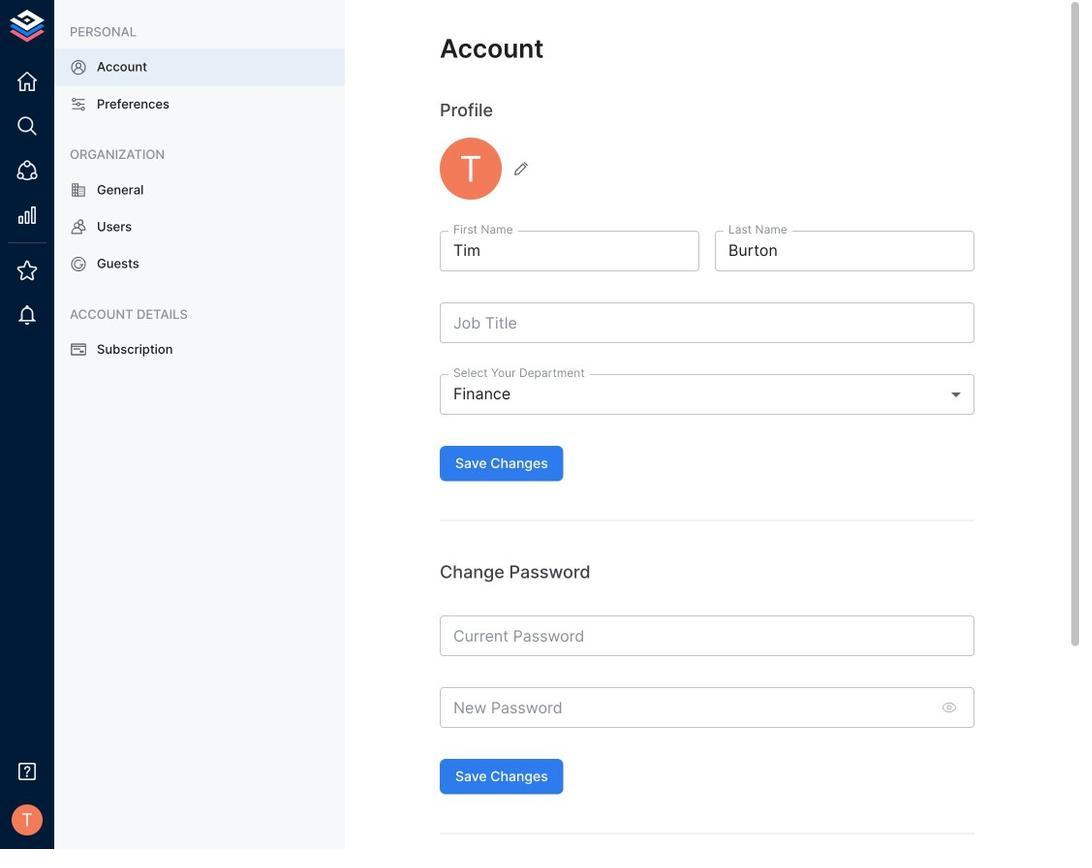 Task type: locate. For each thing, give the bounding box(es) containing it.
1 password password field from the top
[[440, 615, 975, 656]]

0 vertical spatial password password field
[[440, 615, 975, 656]]

1 vertical spatial password password field
[[440, 687, 931, 728]]

Password password field
[[440, 615, 975, 656], [440, 687, 931, 728]]

CEO text field
[[440, 303, 975, 343]]



Task type: describe. For each thing, give the bounding box(es) containing it.
Doe text field
[[715, 231, 975, 272]]

2 password password field from the top
[[440, 687, 931, 728]]

John text field
[[440, 231, 700, 272]]



Task type: vqa. For each thing, say whether or not it's contained in the screenshot.
Password "password field"
yes



